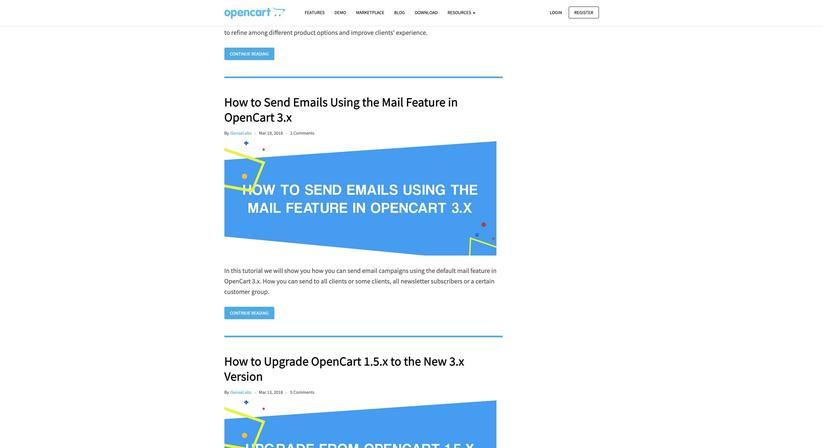 Task type: vqa. For each thing, say whether or not it's contained in the screenshot.
Version
yes



Task type: describe. For each thing, give the bounding box(es) containing it.
2 reading from the top
[[251, 310, 269, 316]]

in inside in today's video we will show you how to create filters in opencart 3.x and give your customers a way to refine among different product options and improve clients' experience.
[[373, 18, 378, 26]]

campaigns
[[379, 267, 409, 275]]

to left refine
[[224, 28, 230, 36]]

isenselabs for how to upgrade opencart 1.5.x to the new 3.x version
[[230, 390, 252, 396]]

in today's video we will show you how to create filters in opencart 3.x and give your customers a way to refine among different product options and improve clients' experience.
[[224, 18, 500, 36]]

2018 for version
[[274, 390, 283, 396]]

marketplace link
[[351, 7, 390, 18]]

features
[[305, 10, 325, 15]]

clients
[[329, 277, 347, 285]]

among
[[249, 28, 268, 36]]

mail
[[457, 267, 470, 275]]

customer
[[224, 288, 250, 296]]

by isenselabs for how to upgrade opencart 1.5.x to the new 3.x version
[[224, 390, 252, 396]]

how to send emails using the mail feature in opencart 3.x link
[[224, 94, 503, 125]]

using
[[410, 267, 425, 275]]

3.x inside in today's video we will show you how to create filters in opencart 3.x and give your customers a way to refine among different product options and improve clients' experience.
[[408, 18, 415, 26]]

the inside the in this tutorial we will show you how you can send email campaigns using the default mail feature in opencart 3.x. how you can send to all clients or some clients, all newsletter subscribers or a certain customer group.
[[426, 267, 435, 275]]

subscribers
[[431, 277, 463, 285]]

2 all from the left
[[393, 277, 400, 285]]

by for version
[[224, 390, 229, 396]]

clients'
[[375, 28, 395, 36]]

will for can
[[273, 267, 283, 275]]

1 vertical spatial and
[[339, 28, 350, 36]]

upgrade
[[264, 354, 309, 369]]

1 horizontal spatial and
[[417, 18, 427, 26]]

using
[[330, 94, 360, 110]]

mar 13, 2018
[[259, 390, 283, 396]]

how to set up filters in opencart 3.x image
[[224, 0, 497, 7]]

feature
[[406, 94, 446, 110]]

3.x inside how to send emails using the mail feature in opencart 3.x
[[277, 109, 292, 125]]

opencart inside how to upgrade opencart 1.5.x to the new 3.x version
[[311, 354, 362, 369]]

2018 for opencart
[[274, 130, 283, 136]]

how to upgrade opencart 1.5.x to the new 3.x version image
[[224, 401, 497, 448]]

resources
[[448, 10, 472, 15]]

0 vertical spatial send
[[348, 267, 361, 275]]

register
[[575, 9, 594, 15]]

to inside the in this tutorial we will show you how you can send email campaigns using the default mail feature in opencart 3.x. how you can send to all clients or some clients, all newsletter subscribers or a certain customer group.
[[314, 277, 320, 285]]

options
[[317, 28, 338, 36]]

opencart inside how to send emails using the mail feature in opencart 3.x
[[224, 109, 275, 125]]

give
[[429, 18, 440, 26]]

marketplace
[[356, 10, 385, 15]]

login
[[550, 9, 562, 15]]

demo
[[335, 10, 346, 15]]

in for in this tutorial we will show you how you can send email campaigns using the default mail feature in opencart 3.x. how you can send to all clients or some clients, all newsletter subscribers or a certain customer group.
[[224, 267, 230, 275]]

comments for opencart
[[294, 390, 315, 396]]

isenselabs for how to send emails using the mail feature in opencart 3.x
[[230, 130, 252, 136]]

1 reading from the top
[[251, 51, 269, 57]]

19,
[[267, 130, 273, 136]]

the inside how to send emails using the mail feature in opencart 3.x
[[362, 94, 380, 110]]

13,
[[267, 390, 273, 396]]

mar for opencart
[[259, 130, 266, 136]]

in this tutorial we will show you how you can send email campaigns using the default mail feature in opencart 3.x. how you can send to all clients or some clients, all newsletter subscribers or a certain customer group.
[[224, 267, 497, 296]]

3.x inside how to upgrade opencart 1.5.x to the new 3.x version
[[450, 354, 464, 369]]

1 vertical spatial send
[[299, 277, 313, 285]]

email
[[362, 267, 378, 275]]

how to upgrade opencart 1.5.x to the new 3.x version
[[224, 354, 464, 384]]

clients,
[[372, 277, 392, 285]]

5 comments
[[290, 390, 315, 396]]

new
[[424, 354, 447, 369]]

3.x.
[[252, 277, 262, 285]]

today's
[[231, 18, 251, 26]]

feature
[[471, 267, 490, 275]]

we for tutorial
[[264, 267, 272, 275]]

blog
[[394, 10, 405, 15]]

filters
[[355, 18, 372, 26]]

to inside how to send emails using the mail feature in opencart 3.x
[[251, 94, 262, 110]]

will for different
[[278, 18, 288, 26]]

video
[[252, 18, 268, 26]]

product
[[294, 28, 316, 36]]

show for different
[[289, 18, 304, 26]]

improve
[[351, 28, 374, 36]]

opencart inside in today's video we will show you how to create filters in opencart 3.x and give your customers a way to refine among different product options and improve clients' experience.
[[380, 18, 406, 26]]

refine
[[231, 28, 247, 36]]

different
[[269, 28, 293, 36]]

a inside the in this tutorial we will show you how you can send email campaigns using the default mail feature in opencart 3.x. how you can send to all clients or some clients, all newsletter subscribers or a certain customer group.
[[471, 277, 475, 285]]

comments for emails
[[294, 130, 315, 136]]

how inside the in this tutorial we will show you how you can send email campaigns using the default mail feature in opencart 3.x. how you can send to all clients or some clients, all newsletter subscribers or a certain customer group.
[[263, 277, 275, 285]]

you inside in today's video we will show you how to create filters in opencart 3.x and give your customers a way to refine among different product options and improve clients' experience.
[[305, 18, 315, 26]]



Task type: locate. For each thing, give the bounding box(es) containing it.
you
[[305, 18, 315, 26], [300, 267, 311, 275], [325, 267, 335, 275], [277, 277, 287, 285]]

by for opencart
[[224, 130, 229, 136]]

continue reading link
[[224, 48, 274, 60], [224, 307, 274, 320]]

how for to
[[312, 267, 324, 275]]

1 by isenselabs from the top
[[224, 130, 252, 136]]

0 vertical spatial the
[[362, 94, 380, 110]]

some
[[356, 277, 371, 285]]

to right 1.5.x
[[391, 354, 402, 369]]

we right tutorial
[[264, 267, 272, 275]]

1 mar from the top
[[259, 130, 266, 136]]

1 continue reading link from the top
[[224, 48, 274, 60]]

we inside the in this tutorial we will show you how you can send email campaigns using the default mail feature in opencart 3.x. how you can send to all clients or some clients, all newsletter subscribers or a certain customer group.
[[264, 267, 272, 275]]

how
[[316, 18, 328, 26], [312, 267, 324, 275]]

or left some
[[348, 277, 354, 285]]

1 vertical spatial continue reading
[[230, 310, 269, 316]]

1 vertical spatial show
[[284, 267, 299, 275]]

how to send emails using the mail feature in opencart 3.x image
[[224, 141, 497, 256]]

your
[[441, 18, 454, 26]]

mar left '13,'
[[259, 390, 266, 396]]

1 vertical spatial can
[[288, 277, 298, 285]]

0 vertical spatial isenselabs
[[230, 130, 252, 136]]

in
[[373, 18, 378, 26], [448, 94, 458, 110], [492, 267, 497, 275]]

1 horizontal spatial can
[[337, 267, 346, 275]]

2 or from the left
[[464, 277, 470, 285]]

mar
[[259, 130, 266, 136], [259, 390, 266, 396]]

send up some
[[348, 267, 361, 275]]

and down download at the top
[[417, 18, 427, 26]]

2 vertical spatial in
[[492, 267, 497, 275]]

or
[[348, 277, 354, 285], [464, 277, 470, 285]]

2018
[[274, 130, 283, 136], [274, 390, 283, 396]]

all
[[321, 277, 328, 285], [393, 277, 400, 285]]

1 horizontal spatial 3.x
[[408, 18, 415, 26]]

how inside how to upgrade opencart 1.5.x to the new 3.x version
[[224, 354, 248, 369]]

all left the clients
[[321, 277, 328, 285]]

version
[[224, 369, 263, 384]]

to up options
[[330, 18, 335, 26]]

0 horizontal spatial or
[[348, 277, 354, 285]]

the
[[362, 94, 380, 110], [426, 267, 435, 275], [404, 354, 421, 369]]

3.x up experience.
[[408, 18, 415, 26]]

reading down the among
[[251, 51, 269, 57]]

emails
[[293, 94, 328, 110]]

1 horizontal spatial or
[[464, 277, 470, 285]]

0 vertical spatial isenselabs link
[[230, 130, 252, 136]]

how inside how to send emails using the mail feature in opencart 3.x
[[224, 94, 248, 110]]

continue
[[230, 51, 251, 57], [230, 310, 251, 316]]

comments
[[294, 130, 315, 136], [294, 390, 315, 396]]

1 or from the left
[[348, 277, 354, 285]]

experience.
[[396, 28, 428, 36]]

1 continue from the top
[[230, 51, 251, 57]]

1 horizontal spatial the
[[404, 354, 421, 369]]

1 vertical spatial in
[[448, 94, 458, 110]]

how inside the in this tutorial we will show you how you can send email campaigns using the default mail feature in opencart 3.x. how you can send to all clients or some clients, all newsletter subscribers or a certain customer group.
[[312, 267, 324, 275]]

the right using on the bottom of the page
[[426, 267, 435, 275]]

to left the clients
[[314, 277, 320, 285]]

in inside how to send emails using the mail feature in opencart 3.x
[[448, 94, 458, 110]]

download
[[415, 10, 438, 15]]

the inside how to upgrade opencart 1.5.x to the new 3.x version
[[404, 354, 421, 369]]

1 vertical spatial in
[[224, 267, 230, 275]]

and down the create
[[339, 28, 350, 36]]

continue reading down the among
[[230, 51, 269, 57]]

1 isenselabs from the top
[[230, 130, 252, 136]]

1 continue reading from the top
[[230, 51, 269, 57]]

download link
[[410, 7, 443, 18]]

0 horizontal spatial 3.x
[[277, 109, 292, 125]]

1 horizontal spatial send
[[348, 267, 361, 275]]

0 vertical spatial a
[[485, 18, 488, 26]]

register link
[[569, 6, 599, 18]]

by
[[224, 130, 229, 136], [224, 390, 229, 396]]

2 continue reading from the top
[[230, 310, 269, 316]]

1 2018 from the top
[[274, 130, 283, 136]]

1 vertical spatial how
[[312, 267, 324, 275]]

2
[[290, 130, 293, 136]]

mar 19, 2018
[[259, 130, 283, 136]]

1 comments from the top
[[294, 130, 315, 136]]

2 vertical spatial 3.x
[[450, 354, 464, 369]]

or down mail
[[464, 277, 470, 285]]

reading
[[251, 51, 269, 57], [251, 310, 269, 316]]

a left 'way'
[[485, 18, 488, 26]]

0 vertical spatial comments
[[294, 130, 315, 136]]

create
[[337, 18, 354, 26]]

features link
[[300, 7, 330, 18]]

0 vertical spatial by isenselabs
[[224, 130, 252, 136]]

0 vertical spatial can
[[337, 267, 346, 275]]

can
[[337, 267, 346, 275], [288, 277, 298, 285]]

1 vertical spatial isenselabs
[[230, 390, 252, 396]]

2 comments from the top
[[294, 390, 315, 396]]

way
[[489, 18, 500, 26]]

continue reading down the group.
[[230, 310, 269, 316]]

show for can
[[284, 267, 299, 275]]

blog link
[[390, 7, 410, 18]]

isenselabs link down version on the bottom left
[[230, 390, 252, 396]]

1 in from the top
[[224, 18, 230, 26]]

we for video
[[269, 18, 277, 26]]

continue down customer
[[230, 310, 251, 316]]

3.x
[[408, 18, 415, 26], [277, 109, 292, 125], [450, 354, 464, 369]]

how inside in today's video we will show you how to create filters in opencart 3.x and give your customers a way to refine among different product options and improve clients' experience.
[[316, 18, 328, 26]]

in
[[224, 18, 230, 26], [224, 267, 230, 275]]

newsletter
[[401, 277, 430, 285]]

mar left the 19,
[[259, 130, 266, 136]]

1 vertical spatial mar
[[259, 390, 266, 396]]

will inside in today's video we will show you how to create filters in opencart 3.x and give your customers a way to refine among different product options and improve clients' experience.
[[278, 18, 288, 26]]

login link
[[545, 6, 568, 18]]

reading down the group.
[[251, 310, 269, 316]]

by isenselabs
[[224, 130, 252, 136], [224, 390, 252, 396]]

isenselabs link left the 19,
[[230, 130, 252, 136]]

a left certain
[[471, 277, 475, 285]]

to
[[330, 18, 335, 26], [224, 28, 230, 36], [251, 94, 262, 110], [314, 277, 320, 285], [251, 354, 262, 369], [391, 354, 402, 369]]

1 by from the top
[[224, 130, 229, 136]]

the left mail
[[362, 94, 380, 110]]

a inside in today's video we will show you how to create filters in opencart 3.x and give your customers a way to refine among different product options and improve clients' experience.
[[485, 18, 488, 26]]

show inside the in this tutorial we will show you how you can send email campaigns using the default mail feature in opencart 3.x. how you can send to all clients or some clients, all newsletter subscribers or a certain customer group.
[[284, 267, 299, 275]]

by isenselabs left the 19,
[[224, 130, 252, 136]]

2 isenselabs from the top
[[230, 390, 252, 396]]

we right video
[[269, 18, 277, 26]]

isenselabs left the 19,
[[230, 130, 252, 136]]

comments right '5'
[[294, 390, 315, 396]]

1 vertical spatial a
[[471, 277, 475, 285]]

0 horizontal spatial a
[[471, 277, 475, 285]]

2018 right the 19,
[[274, 130, 283, 136]]

opencart
[[380, 18, 406, 26], [224, 109, 275, 125], [224, 277, 251, 285], [311, 354, 362, 369]]

will inside the in this tutorial we will show you how you can send email campaigns using the default mail feature in opencart 3.x. how you can send to all clients or some clients, all newsletter subscribers or a certain customer group.
[[273, 267, 283, 275]]

2 horizontal spatial 3.x
[[450, 354, 464, 369]]

0 horizontal spatial in
[[373, 18, 378, 26]]

0 horizontal spatial can
[[288, 277, 298, 285]]

comments right 2
[[294, 130, 315, 136]]

2018 right '13,'
[[274, 390, 283, 396]]

show
[[289, 18, 304, 26], [284, 267, 299, 275]]

1 vertical spatial reading
[[251, 310, 269, 316]]

and
[[417, 18, 427, 26], [339, 28, 350, 36]]

1 vertical spatial we
[[264, 267, 272, 275]]

will up 'different'
[[278, 18, 288, 26]]

0 vertical spatial in
[[224, 18, 230, 26]]

1.5.x
[[364, 354, 388, 369]]

by isenselabs for how to send emails using the mail feature in opencart 3.x
[[224, 130, 252, 136]]

continue reading link down the group.
[[224, 307, 274, 320]]

all down campaigns
[[393, 277, 400, 285]]

how for options
[[316, 18, 328, 26]]

0 vertical spatial continue
[[230, 51, 251, 57]]

1 vertical spatial the
[[426, 267, 435, 275]]

demo link
[[330, 7, 351, 18]]

continue down refine
[[230, 51, 251, 57]]

in inside in today's video we will show you how to create filters in opencart 3.x and give your customers a way to refine among different product options and improve clients' experience.
[[224, 18, 230, 26]]

2 by isenselabs from the top
[[224, 390, 252, 396]]

in left this
[[224, 267, 230, 275]]

1 vertical spatial by
[[224, 390, 229, 396]]

opencart inside the in this tutorial we will show you how you can send email campaigns using the default mail feature in opencart 3.x. how you can send to all clients or some clients, all newsletter subscribers or a certain customer group.
[[224, 277, 251, 285]]

send left the clients
[[299, 277, 313, 285]]

we inside in today's video we will show you how to create filters in opencart 3.x and give your customers a way to refine among different product options and improve clients' experience.
[[269, 18, 277, 26]]

0 vertical spatial show
[[289, 18, 304, 26]]

2 horizontal spatial in
[[492, 267, 497, 275]]

will
[[278, 18, 288, 26], [273, 267, 283, 275]]

0 vertical spatial how
[[316, 18, 328, 26]]

certain
[[476, 277, 495, 285]]

in inside the in this tutorial we will show you how you can send email campaigns using the default mail feature in opencart 3.x. how you can send to all clients or some clients, all newsletter subscribers or a certain customer group.
[[492, 267, 497, 275]]

0 vertical spatial mar
[[259, 130, 266, 136]]

the left new
[[404, 354, 421, 369]]

customers
[[455, 18, 484, 26]]

1 vertical spatial comments
[[294, 390, 315, 396]]

0 vertical spatial how
[[224, 94, 248, 110]]

0 vertical spatial will
[[278, 18, 288, 26]]

tutorial
[[243, 267, 263, 275]]

0 vertical spatial in
[[373, 18, 378, 26]]

2 continue from the top
[[230, 310, 251, 316]]

mail
[[382, 94, 404, 110]]

2 in from the top
[[224, 267, 230, 275]]

default
[[437, 267, 456, 275]]

2 continue reading link from the top
[[224, 307, 274, 320]]

isenselabs
[[230, 130, 252, 136], [230, 390, 252, 396]]

1 vertical spatial by isenselabs
[[224, 390, 252, 396]]

to left upgrade
[[251, 354, 262, 369]]

will right tutorial
[[273, 267, 283, 275]]

1 horizontal spatial all
[[393, 277, 400, 285]]

0 horizontal spatial the
[[362, 94, 380, 110]]

1 horizontal spatial in
[[448, 94, 458, 110]]

0 vertical spatial continue reading
[[230, 51, 269, 57]]

1 vertical spatial isenselabs link
[[230, 390, 252, 396]]

0 vertical spatial by
[[224, 130, 229, 136]]

2 horizontal spatial the
[[426, 267, 435, 275]]

0 vertical spatial continue reading link
[[224, 48, 274, 60]]

3.x up 2
[[277, 109, 292, 125]]

0 horizontal spatial and
[[339, 28, 350, 36]]

isenselabs down version on the bottom left
[[230, 390, 252, 396]]

1 vertical spatial will
[[273, 267, 283, 275]]

5
[[290, 390, 293, 396]]

how to upgrade opencart 1.5.x to the new 3.x version link
[[224, 354, 503, 384]]

0 vertical spatial 2018
[[274, 130, 283, 136]]

0 vertical spatial 3.x
[[408, 18, 415, 26]]

send
[[264, 94, 291, 110]]

we
[[269, 18, 277, 26], [264, 267, 272, 275]]

continue for 2nd continue reading link from the bottom of the page
[[230, 51, 251, 57]]

0 horizontal spatial send
[[299, 277, 313, 285]]

isenselabs link
[[230, 130, 252, 136], [230, 390, 252, 396]]

2 comments
[[290, 130, 315, 136]]

group.
[[252, 288, 269, 296]]

1 isenselabs link from the top
[[230, 130, 252, 136]]

mar for version
[[259, 390, 266, 396]]

to left send
[[251, 94, 262, 110]]

in for in today's video we will show you how to create filters in opencart 3.x and give your customers a way to refine among different product options and improve clients' experience.
[[224, 18, 230, 26]]

isenselabs link for how to send emails using the mail feature in opencart 3.x
[[230, 130, 252, 136]]

1 vertical spatial 2018
[[274, 390, 283, 396]]

send
[[348, 267, 361, 275], [299, 277, 313, 285]]

isenselabs link for how to upgrade opencart 1.5.x to the new 3.x version
[[230, 390, 252, 396]]

how for send
[[224, 94, 248, 110]]

0 vertical spatial we
[[269, 18, 277, 26]]

how
[[224, 94, 248, 110], [263, 277, 275, 285], [224, 354, 248, 369]]

continue reading
[[230, 51, 269, 57], [230, 310, 269, 316]]

this
[[231, 267, 241, 275]]

0 horizontal spatial all
[[321, 277, 328, 285]]

1 horizontal spatial a
[[485, 18, 488, 26]]

1 vertical spatial 3.x
[[277, 109, 292, 125]]

show inside in today's video we will show you how to create filters in opencart 3.x and give your customers a way to refine among different product options and improve clients' experience.
[[289, 18, 304, 26]]

2 by from the top
[[224, 390, 229, 396]]

1 vertical spatial how
[[263, 277, 275, 285]]

2 vertical spatial the
[[404, 354, 421, 369]]

1 all from the left
[[321, 277, 328, 285]]

1 vertical spatial continue
[[230, 310, 251, 316]]

a
[[485, 18, 488, 26], [471, 277, 475, 285]]

how to send emails using the mail feature in opencart 3.x
[[224, 94, 458, 125]]

continue reading link down the among
[[224, 48, 274, 60]]

2 vertical spatial how
[[224, 354, 248, 369]]

3.x right new
[[450, 354, 464, 369]]

2 mar from the top
[[259, 390, 266, 396]]

by isenselabs down version on the bottom left
[[224, 390, 252, 396]]

2 2018 from the top
[[274, 390, 283, 396]]

in inside the in this tutorial we will show you how you can send email campaigns using the default mail feature in opencart 3.x. how you can send to all clients or some clients, all newsletter subscribers or a certain customer group.
[[224, 267, 230, 275]]

continue for first continue reading link from the bottom
[[230, 310, 251, 316]]

0 vertical spatial and
[[417, 18, 427, 26]]

0 vertical spatial reading
[[251, 51, 269, 57]]

resources link
[[443, 7, 481, 18]]

opencart - blog image
[[224, 7, 285, 19]]

in left today's
[[224, 18, 230, 26]]

how for upgrade
[[224, 354, 248, 369]]

1 vertical spatial continue reading link
[[224, 307, 274, 320]]

2 isenselabs link from the top
[[230, 390, 252, 396]]



